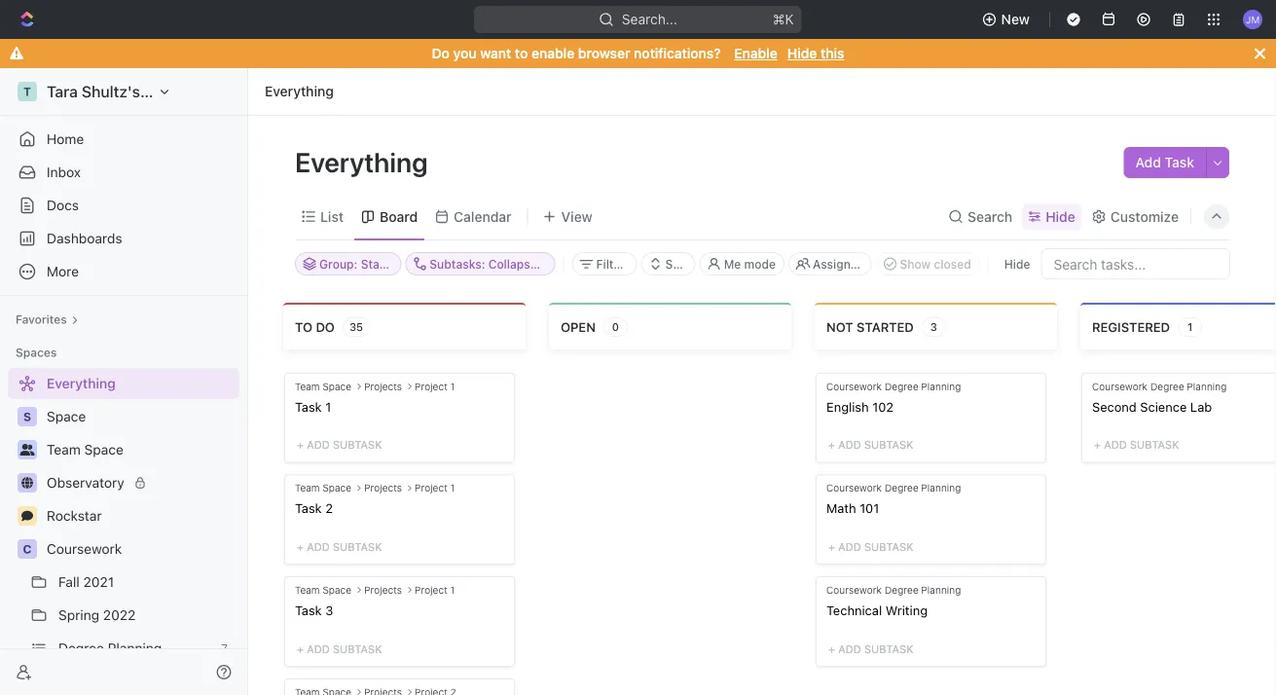 Task type: locate. For each thing, give the bounding box(es) containing it.
math
[[827, 501, 857, 516]]

coursework degree planning english 102
[[827, 381, 962, 414]]

subtask for english 102
[[865, 439, 914, 452]]

subtask down 102
[[865, 439, 914, 452]]

jm
[[1247, 13, 1260, 25]]

1 horizontal spatial task
[[1165, 154, 1195, 170]]

more
[[47, 263, 79, 280]]

team space for task 3
[[295, 585, 352, 596]]

degree inside coursework degree planning math 101
[[885, 483, 919, 494]]

+ add subtask for ‎task 2
[[297, 541, 382, 553]]

2 vertical spatial hide
[[1005, 257, 1031, 271]]

0 vertical spatial ‎task
[[295, 399, 322, 414]]

user group image
[[20, 444, 35, 456]]

subtask down '101'
[[865, 541, 914, 553]]

+ add subtask down 102
[[829, 439, 914, 452]]

add down second
[[1105, 439, 1128, 452]]

subtask down 'task 3'
[[333, 643, 382, 655]]

want
[[480, 45, 512, 61]]

35
[[350, 321, 363, 334]]

team for ‎task 1
[[295, 381, 320, 392]]

planning inside the coursework degree planning english 102
[[922, 381, 962, 392]]

filters
[[597, 257, 632, 271]]

to
[[515, 45, 528, 61], [295, 320, 313, 334]]

coursework for coursework degree planning technical writing
[[827, 585, 882, 596]]

lab
[[1191, 399, 1213, 414]]

coursework inside coursework degree planning technical writing
[[827, 585, 882, 596]]

2 vertical spatial project
[[415, 585, 448, 596]]

+ down math
[[829, 541, 836, 553]]

degree down the spring
[[58, 640, 104, 656]]

hide down 'search'
[[1005, 257, 1031, 271]]

‎task for ‎task 1
[[295, 399, 322, 414]]

1 vertical spatial projects
[[364, 483, 402, 494]]

coursework up second
[[1093, 381, 1148, 392]]

projects for ‎task 1
[[364, 381, 402, 392]]

task inside add task button
[[1165, 154, 1195, 170]]

degree up science
[[1151, 381, 1185, 392]]

1 vertical spatial to
[[295, 320, 313, 334]]

2 vertical spatial project 1
[[415, 585, 455, 596]]

space up 2
[[323, 483, 352, 494]]

this
[[821, 45, 845, 61]]

subtask down science
[[1131, 439, 1180, 452]]

0 horizontal spatial 3
[[326, 603, 333, 618]]

+ add subtask
[[297, 439, 382, 452], [829, 439, 914, 452], [1095, 439, 1180, 452], [297, 541, 382, 553], [829, 541, 914, 553], [297, 643, 382, 655], [829, 643, 914, 655]]

add for ‎task 2
[[307, 541, 330, 553]]

‎task left 2
[[295, 501, 322, 516]]

to do
[[295, 320, 335, 334]]

2022
[[103, 607, 136, 623]]

+ down technical
[[829, 643, 836, 655]]

not started
[[827, 320, 914, 334]]

+ for technical writing
[[829, 643, 836, 655]]

rockstar link
[[47, 501, 236, 532]]

2 horizontal spatial hide
[[1046, 208, 1076, 224]]

+ down second
[[1095, 439, 1102, 452]]

filters button
[[572, 252, 638, 276]]

3 project from the top
[[415, 585, 448, 596]]

coursework
[[827, 381, 882, 392], [1093, 381, 1148, 392], [827, 483, 882, 494], [47, 541, 122, 557], [827, 585, 882, 596]]

projects for task 3
[[364, 585, 402, 596]]

0 vertical spatial project
[[415, 381, 448, 392]]

2 project from the top
[[415, 483, 448, 494]]

degree inside coursework degree planning technical writing
[[885, 585, 919, 596]]

s
[[23, 410, 31, 424]]

you
[[453, 45, 477, 61]]

1 vertical spatial 3
[[326, 603, 333, 618]]

101
[[860, 501, 880, 516]]

2 project 1 from the top
[[415, 483, 455, 494]]

0 horizontal spatial hide
[[788, 45, 818, 61]]

‎task down to do at the top left of the page
[[295, 399, 322, 414]]

planning for english 102
[[922, 381, 962, 392]]

space up 'task 3'
[[323, 585, 352, 596]]

project
[[415, 381, 448, 392], [415, 483, 448, 494], [415, 585, 448, 596]]

space up ‎task 1
[[323, 381, 352, 392]]

team up 'task 3'
[[295, 585, 320, 596]]

subtask for ‎task 1
[[333, 439, 382, 452]]

english
[[827, 399, 869, 414]]

notifications?
[[634, 45, 721, 61]]

hide
[[788, 45, 818, 61], [1046, 208, 1076, 224], [1005, 257, 1031, 271]]

more button
[[8, 256, 240, 287]]

search button
[[943, 203, 1019, 230]]

me
[[724, 257, 741, 271]]

add up the customize
[[1136, 154, 1162, 170]]

add inside button
[[1136, 154, 1162, 170]]

planning for math 101
[[922, 483, 962, 494]]

coursework degree planning second science lab
[[1093, 381, 1228, 414]]

hide left this on the top right of page
[[788, 45, 818, 61]]

degree inside the coursework degree planning english 102
[[885, 381, 919, 392]]

degree for writing
[[885, 585, 919, 596]]

project for 1
[[415, 381, 448, 392]]

board link
[[376, 203, 418, 230]]

fall 2021
[[58, 574, 114, 590]]

1 vertical spatial ‎task
[[295, 501, 322, 516]]

team up ‎task 1
[[295, 381, 320, 392]]

1 ‎task from the top
[[295, 399, 322, 414]]

add down 'task 3'
[[307, 643, 330, 655]]

team space for ‎task 1
[[295, 381, 352, 392]]

0 vertical spatial everything
[[265, 83, 334, 99]]

coursework inside the coursework degree planning english 102
[[827, 381, 882, 392]]

3 projects from the top
[[364, 585, 402, 596]]

list
[[320, 208, 344, 224]]

team space up ‎task 1
[[295, 381, 352, 392]]

status
[[361, 257, 397, 271]]

1 projects from the top
[[364, 381, 402, 392]]

me mode button
[[700, 252, 785, 276]]

inbox
[[47, 164, 81, 180]]

space
[[323, 381, 352, 392], [47, 409, 86, 425], [84, 442, 124, 458], [323, 483, 352, 494], [323, 585, 352, 596]]

+ down english
[[829, 439, 836, 452]]

everything inside tree
[[47, 375, 116, 392]]

fall 2021 link
[[58, 567, 236, 598]]

team inside tree
[[47, 442, 81, 458]]

‎task for ‎task 2
[[295, 501, 322, 516]]

+ add subtask for math 101
[[829, 541, 914, 553]]

0 vertical spatial 3
[[931, 321, 938, 334]]

coursework up fall 2021
[[47, 541, 122, 557]]

coursework for coursework degree planning second science lab
[[1093, 381, 1148, 392]]

+ add subtask down ‎task 1
[[297, 439, 382, 452]]

docs
[[47, 197, 79, 213]]

planning inside coursework degree planning second science lab
[[1188, 381, 1228, 392]]

add down ‎task 1
[[307, 439, 330, 452]]

tree containing everything
[[8, 368, 240, 695]]

degree inside coursework degree planning second science lab
[[1151, 381, 1185, 392]]

observatory link
[[47, 468, 236, 499]]

hide right 'search'
[[1046, 208, 1076, 224]]

3 project 1 from the top
[[415, 585, 455, 596]]

1 project from the top
[[415, 381, 448, 392]]

planning for second science lab
[[1188, 381, 1228, 392]]

coursework degree planning math 101
[[827, 483, 962, 516]]

space up observatory
[[84, 442, 124, 458]]

+ add subtask down '101'
[[829, 541, 914, 553]]

coursework up math
[[827, 483, 882, 494]]

to right want
[[515, 45, 528, 61]]

team space up 'task 3'
[[295, 585, 352, 596]]

all
[[541, 257, 553, 271]]

tree
[[8, 368, 240, 695]]

coursework up technical
[[827, 585, 882, 596]]

spring 2022 link
[[58, 600, 236, 631]]

2 vertical spatial projects
[[364, 585, 402, 596]]

coursework inside sidebar navigation
[[47, 541, 122, 557]]

project 1 for ‎task 2
[[415, 483, 455, 494]]

add down technical
[[839, 643, 862, 655]]

globe image
[[21, 477, 33, 489]]

to left do
[[295, 320, 313, 334]]

add for math 101
[[839, 541, 862, 553]]

team space inside sidebar navigation
[[47, 442, 124, 458]]

add down ‎task 2
[[307, 541, 330, 553]]

+ for ‎task 2
[[297, 541, 304, 553]]

team up ‎task 2
[[295, 483, 320, 494]]

+ for ‎task 1
[[297, 439, 304, 452]]

1 project 1 from the top
[[415, 381, 455, 392]]

enable
[[532, 45, 575, 61]]

subtask down 2
[[333, 541, 382, 553]]

planning inside coursework degree planning math 101
[[922, 483, 962, 494]]

search
[[968, 208, 1013, 224]]

+ for second science lab
[[1095, 439, 1102, 452]]

project 1 for ‎task 1
[[415, 381, 455, 392]]

space link
[[47, 401, 236, 432]]

jm button
[[1238, 4, 1269, 35]]

+ for task 3
[[297, 643, 304, 655]]

fall
[[58, 574, 80, 590]]

1 vertical spatial hide
[[1046, 208, 1076, 224]]

+ down ‎task 2
[[297, 541, 304, 553]]

+ add subtask down technical
[[829, 643, 914, 655]]

1 vertical spatial project
[[415, 483, 448, 494]]

0 vertical spatial project 1
[[415, 381, 455, 392]]

comment image
[[21, 510, 33, 522]]

0 horizontal spatial everything link
[[8, 368, 236, 399]]

do you want to enable browser notifications? enable hide this
[[432, 45, 845, 61]]

1 for 2
[[451, 483, 455, 494]]

1 horizontal spatial to
[[515, 45, 528, 61]]

+ add subtask down 'task 3'
[[297, 643, 382, 655]]

project for 3
[[415, 585, 448, 596]]

+ down 'task 3'
[[297, 643, 304, 655]]

docs link
[[8, 190, 240, 221]]

+ add subtask down 2
[[297, 541, 382, 553]]

+ down ‎task 1
[[297, 439, 304, 452]]

0 horizontal spatial to
[[295, 320, 313, 334]]

add down math
[[839, 541, 862, 553]]

degree for science
[[1151, 381, 1185, 392]]

subtask down writing
[[865, 643, 914, 655]]

team space
[[295, 381, 352, 392], [47, 442, 124, 458], [295, 483, 352, 494], [295, 585, 352, 596]]

1
[[1188, 321, 1193, 334], [451, 381, 455, 392], [326, 399, 331, 414], [451, 483, 455, 494], [451, 585, 455, 596]]

0 vertical spatial projects
[[364, 381, 402, 392]]

coursework link
[[47, 534, 236, 565]]

coursework inside coursework degree planning second science lab
[[1093, 381, 1148, 392]]

degree up 102
[[885, 381, 919, 392]]

coursework up english
[[827, 381, 882, 392]]

favorites
[[16, 313, 67, 326]]

1 horizontal spatial hide
[[1005, 257, 1031, 271]]

projects
[[364, 381, 402, 392], [364, 483, 402, 494], [364, 585, 402, 596]]

degree down 102
[[885, 483, 919, 494]]

1 horizontal spatial everything link
[[260, 80, 339, 103]]

add task button
[[1124, 147, 1207, 178]]

subtask for math 101
[[865, 541, 914, 553]]

planning inside coursework degree planning technical writing
[[922, 585, 962, 596]]

planning
[[922, 381, 962, 392], [1188, 381, 1228, 392], [922, 483, 962, 494], [922, 585, 962, 596], [108, 640, 162, 656]]

2 vertical spatial everything
[[47, 375, 116, 392]]

0 vertical spatial task
[[1165, 154, 1195, 170]]

calendar link
[[450, 203, 512, 230]]

team
[[295, 381, 320, 392], [47, 442, 81, 458], [295, 483, 320, 494], [295, 585, 320, 596]]

mode
[[745, 257, 776, 271]]

+
[[297, 439, 304, 452], [829, 439, 836, 452], [1095, 439, 1102, 452], [297, 541, 304, 553], [829, 541, 836, 553], [297, 643, 304, 655], [829, 643, 836, 655]]

coursework inside coursework degree planning math 101
[[827, 483, 882, 494]]

+ for math 101
[[829, 541, 836, 553]]

subtask up 2
[[333, 439, 382, 452]]

everything link
[[260, 80, 339, 103], [8, 368, 236, 399]]

assignees button
[[789, 252, 872, 276]]

⌘k
[[773, 11, 795, 27]]

coursework for coursework degree planning english 102
[[827, 381, 882, 392]]

degree for 101
[[885, 483, 919, 494]]

1 horizontal spatial 3
[[931, 321, 938, 334]]

search...
[[622, 11, 678, 27]]

spring
[[58, 607, 99, 623]]

spaces
[[16, 346, 57, 359]]

degree up writing
[[885, 585, 919, 596]]

0 vertical spatial everything link
[[260, 80, 339, 103]]

1 vertical spatial task
[[295, 603, 322, 618]]

team space up observatory
[[47, 442, 124, 458]]

+ add subtask down second
[[1095, 439, 1180, 452]]

team space up 2
[[295, 483, 352, 494]]

add down english
[[839, 439, 862, 452]]

1 vertical spatial project 1
[[415, 483, 455, 494]]

hide button
[[1023, 203, 1082, 230]]

2 projects from the top
[[364, 483, 402, 494]]

team right user group "image"
[[47, 442, 81, 458]]

0 horizontal spatial task
[[295, 603, 322, 618]]

subtask
[[333, 439, 382, 452], [865, 439, 914, 452], [1131, 439, 1180, 452], [333, 541, 382, 553], [865, 541, 914, 553], [333, 643, 382, 655], [865, 643, 914, 655]]

dashboards
[[47, 230, 122, 246]]

Search tasks... text field
[[1043, 249, 1230, 279]]

2 ‎task from the top
[[295, 501, 322, 516]]

degree planning
[[58, 640, 162, 656]]

coursework degree planning technical writing
[[827, 585, 962, 618]]



Task type: vqa. For each thing, say whether or not it's contained in the screenshot.


Task type: describe. For each thing, give the bounding box(es) containing it.
collapse
[[489, 257, 537, 271]]

space for task 3
[[323, 585, 352, 596]]

group: status
[[319, 257, 397, 271]]

tara shultz's workspace, , element
[[18, 82, 37, 101]]

team space for ‎task 2
[[295, 483, 352, 494]]

subtask for second science lab
[[1131, 439, 1180, 452]]

1 for 1
[[451, 381, 455, 392]]

hide button
[[997, 252, 1039, 276]]

degree inside sidebar navigation
[[58, 640, 104, 656]]

tara
[[47, 82, 78, 101]]

project for 2
[[415, 483, 448, 494]]

c
[[23, 542, 32, 556]]

coursework, , element
[[18, 540, 37, 559]]

1 for 3
[[451, 585, 455, 596]]

new
[[1002, 11, 1030, 27]]

board
[[380, 208, 418, 224]]

space right space, , element
[[47, 409, 86, 425]]

writing
[[886, 603, 928, 618]]

0 vertical spatial to
[[515, 45, 528, 61]]

registered
[[1093, 320, 1171, 334]]

observatory
[[47, 475, 124, 491]]

add for technical writing
[[839, 643, 862, 655]]

+ add subtask for ‎task 1
[[297, 439, 382, 452]]

science
[[1141, 399, 1188, 414]]

+ add subtask for task 3
[[297, 643, 382, 655]]

hide inside dropdown button
[[1046, 208, 1076, 224]]

home
[[47, 131, 84, 147]]

enable
[[735, 45, 778, 61]]

t
[[23, 85, 31, 98]]

add for second science lab
[[1105, 439, 1128, 452]]

degree planning link
[[58, 633, 213, 664]]

customize button
[[1086, 203, 1185, 230]]

space for ‎task 1
[[323, 381, 352, 392]]

degree for 102
[[885, 381, 919, 392]]

0 vertical spatial hide
[[788, 45, 818, 61]]

group:
[[319, 257, 358, 271]]

+ for english 102
[[829, 439, 836, 452]]

spring 2022
[[58, 607, 136, 623]]

view
[[562, 208, 593, 224]]

sort button
[[641, 252, 696, 276]]

coursework for coursework degree planning math 101
[[827, 483, 882, 494]]

0
[[612, 321, 619, 334]]

add for task 3
[[307, 643, 330, 655]]

2
[[326, 501, 333, 516]]

‎task 1
[[295, 399, 331, 414]]

do
[[432, 45, 450, 61]]

hide inside button
[[1005, 257, 1031, 271]]

tree inside sidebar navigation
[[8, 368, 240, 695]]

team for task 3
[[295, 585, 320, 596]]

sidebar navigation
[[0, 68, 252, 695]]

planning inside tree
[[108, 640, 162, 656]]

subtask for ‎task 2
[[333, 541, 382, 553]]

project 1 for task 3
[[415, 585, 455, 596]]

7
[[221, 642, 228, 655]]

open
[[561, 320, 596, 334]]

customize
[[1111, 208, 1179, 224]]

everything for the top everything link
[[265, 83, 334, 99]]

team for ‎task 2
[[295, 483, 320, 494]]

inbox link
[[8, 157, 240, 188]]

tara shultz's workspace
[[47, 82, 225, 101]]

+ add subtask for technical writing
[[829, 643, 914, 655]]

add task
[[1136, 154, 1195, 170]]

sort
[[666, 257, 690, 271]]

view button
[[536, 203, 600, 230]]

show closed
[[900, 257, 972, 271]]

view button
[[536, 194, 600, 240]]

technical
[[827, 603, 883, 618]]

coursework for coursework
[[47, 541, 122, 557]]

add for ‎task 1
[[307, 439, 330, 452]]

space, , element
[[18, 407, 37, 427]]

do
[[316, 320, 335, 334]]

list link
[[317, 203, 344, 230]]

dashboards link
[[8, 223, 240, 254]]

everything for bottom everything link
[[47, 375, 116, 392]]

show closed button
[[876, 252, 981, 276]]

planning for technical writing
[[922, 585, 962, 596]]

task 3
[[295, 603, 333, 618]]

1 vertical spatial everything link
[[8, 368, 236, 399]]

shultz's
[[82, 82, 140, 101]]

+ add subtask for english 102
[[829, 439, 914, 452]]

second
[[1093, 399, 1137, 414]]

space for ‎task 2
[[323, 483, 352, 494]]

subtask for technical writing
[[865, 643, 914, 655]]

team space link
[[47, 434, 236, 466]]

closed
[[934, 257, 972, 271]]

subtask for task 3
[[333, 643, 382, 655]]

workspace
[[144, 82, 225, 101]]

+ add subtask for second science lab
[[1095, 439, 1180, 452]]

not
[[827, 320, 854, 334]]

subtasks:
[[430, 257, 485, 271]]

me mode
[[724, 257, 776, 271]]

subtasks: collapse all
[[430, 257, 553, 271]]

1 vertical spatial everything
[[295, 146, 434, 178]]

projects for ‎task 2
[[364, 483, 402, 494]]

102
[[873, 399, 894, 414]]

browser
[[578, 45, 631, 61]]

assignees
[[813, 257, 871, 271]]

rockstar
[[47, 508, 102, 524]]

calendar
[[454, 208, 512, 224]]

add for english 102
[[839, 439, 862, 452]]

started
[[857, 320, 914, 334]]



